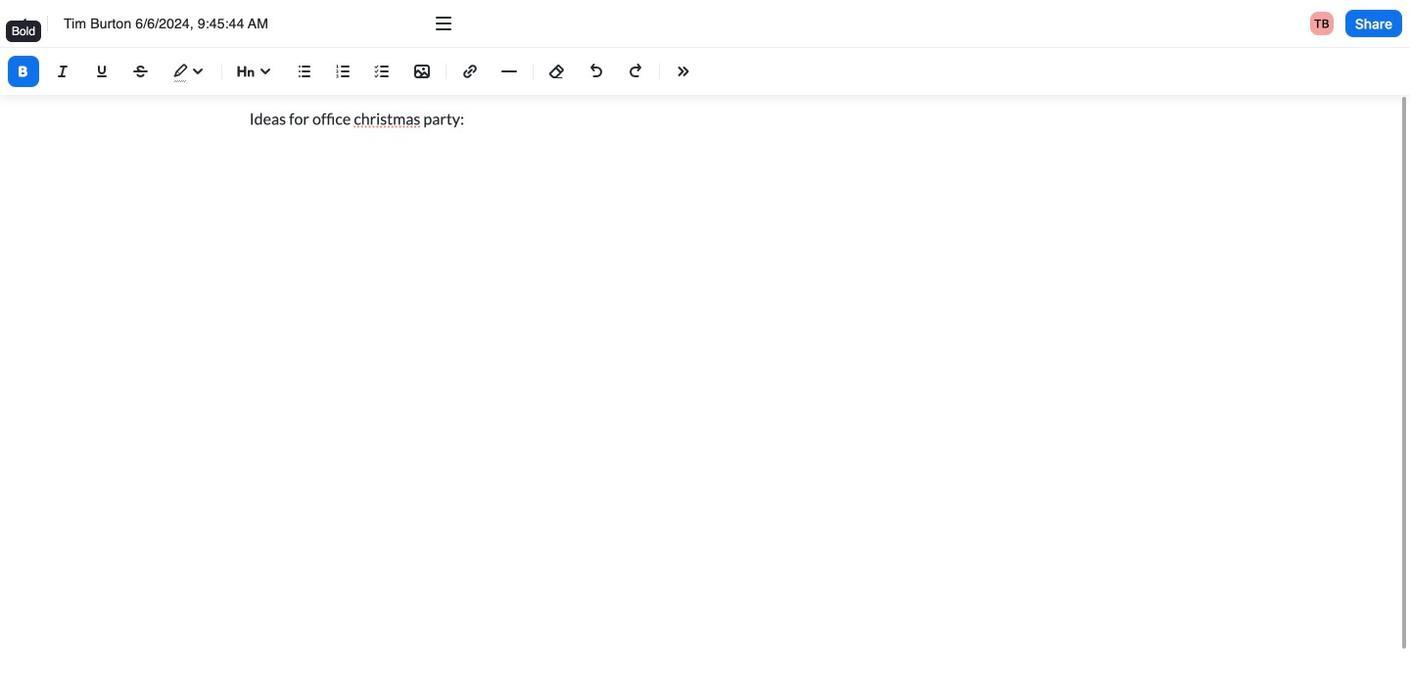Task type: vqa. For each thing, say whether or not it's contained in the screenshot.
MENU BAR
no



Task type: locate. For each thing, give the bounding box(es) containing it.
insert image image
[[410, 60, 434, 83]]

numbered list image
[[332, 60, 356, 83]]

divider line image
[[498, 64, 521, 79]]

tooltip
[[4, 19, 43, 56]]

italic image
[[51, 60, 74, 83]]

bold image
[[12, 60, 35, 83]]

None text field
[[64, 14, 412, 33]]



Task type: describe. For each thing, give the bounding box(es) containing it.
redo image
[[624, 60, 647, 83]]

checklist image
[[371, 60, 395, 83]]

strikethrough image
[[129, 60, 153, 83]]

format options image
[[672, 60, 695, 83]]

undo image
[[585, 60, 608, 83]]

underline image
[[90, 60, 114, 83]]

bulleted list image
[[293, 60, 316, 83]]

link image
[[458, 60, 482, 83]]

clear style image
[[546, 60, 569, 83]]

all notes image
[[12, 12, 35, 35]]

more image
[[432, 12, 455, 35]]



